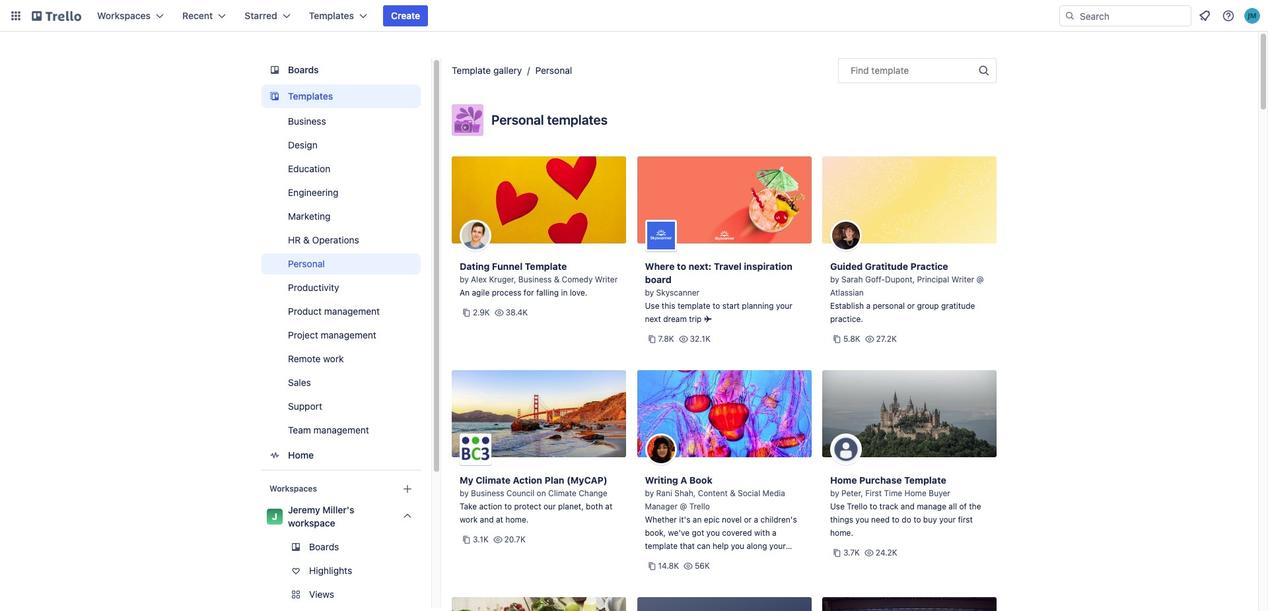 Task type: vqa. For each thing, say whether or not it's contained in the screenshot.


Task type: locate. For each thing, give the bounding box(es) containing it.
views link
[[262, 585, 434, 606]]

1 horizontal spatial home
[[830, 475, 857, 486]]

gratitude
[[865, 261, 908, 272]]

personal right 'personal icon' at the left top of the page
[[491, 112, 544, 127]]

template
[[452, 65, 491, 76], [525, 261, 567, 272], [904, 475, 947, 486]]

template inside home purchase template by peter, first time home buyer use trello to track and manage all of the things you need to do  to buy your first home.
[[904, 475, 947, 486]]

support
[[288, 401, 322, 412]]

1 vertical spatial work
[[460, 515, 478, 525]]

by left rani
[[645, 489, 654, 499]]

business up for
[[518, 275, 552, 285]]

0 horizontal spatial @
[[680, 502, 687, 512]]

1 vertical spatial template
[[525, 261, 567, 272]]

home
[[288, 450, 314, 461], [830, 475, 857, 486], [905, 489, 927, 499]]

2 vertical spatial &
[[730, 489, 736, 499]]

goff-
[[865, 275, 885, 285]]

0 vertical spatial boards link
[[262, 58, 421, 82]]

to down first
[[870, 502, 877, 512]]

or right novel
[[744, 515, 752, 525]]

0 horizontal spatial and
[[480, 515, 494, 525]]

1 horizontal spatial a
[[772, 528, 777, 538]]

2 horizontal spatial home
[[905, 489, 927, 499]]

climate
[[476, 475, 511, 486], [548, 489, 577, 499]]

1 vertical spatial at
[[496, 515, 503, 525]]

0 horizontal spatial workspaces
[[97, 10, 151, 21]]

1 vertical spatial or
[[744, 515, 752, 525]]

0 horizontal spatial trello
[[689, 502, 710, 512]]

personal up productivity
[[288, 258, 325, 270]]

0 horizontal spatial you
[[707, 528, 720, 538]]

work inside my climate action plan (mycap) by business council on climate change take action to protect our planet, both at work and at home.
[[460, 515, 478, 525]]

0 vertical spatial use
[[645, 301, 660, 311]]

1 vertical spatial and
[[480, 515, 494, 525]]

comedy
[[562, 275, 593, 285]]

1 boards link from the top
[[262, 58, 421, 82]]

at
[[605, 502, 613, 512], [496, 515, 503, 525]]

management for project management
[[321, 330, 376, 341]]

dream
[[663, 314, 687, 324]]

and down the action
[[480, 515, 494, 525]]

home for home
[[288, 450, 314, 461]]

0 vertical spatial templates
[[309, 10, 354, 21]]

personal link down hr & operations link
[[262, 254, 421, 275]]

by
[[460, 275, 469, 285], [830, 275, 839, 285], [645, 288, 654, 298], [460, 489, 469, 499], [645, 489, 654, 499], [830, 489, 839, 499]]

peter,
[[842, 489, 863, 499]]

1 vertical spatial boards
[[309, 542, 339, 553]]

find template
[[851, 65, 909, 76]]

alex kruger, business & comedy writer image
[[460, 220, 491, 252]]

to inside my climate action plan (mycap) by business council on climate change take action to protect our planet, both at work and at home.
[[504, 502, 512, 512]]

boards link for views
[[262, 537, 421, 558]]

to right do
[[914, 515, 921, 525]]

business for dating
[[518, 275, 552, 285]]

your down with
[[769, 542, 786, 552]]

your inside home purchase template by peter, first time home buyer use trello to track and manage all of the things you need to do  to buy your first home.
[[939, 515, 956, 525]]

a left personal
[[866, 301, 871, 311]]

1 horizontal spatial home.
[[830, 528, 853, 538]]

0 horizontal spatial home.
[[506, 515, 529, 525]]

business inside my climate action plan (mycap) by business council on climate change take action to protect our planet, both at work and at home.
[[471, 489, 504, 499]]

1 trello from the left
[[689, 502, 710, 512]]

1 vertical spatial @
[[680, 502, 687, 512]]

design
[[288, 139, 318, 151]]

1 vertical spatial &
[[554, 275, 560, 285]]

0 vertical spatial your
[[776, 301, 793, 311]]

love.
[[570, 288, 588, 298]]

0 vertical spatial climate
[[476, 475, 511, 486]]

writer inside dating funnel template by alex kruger, business & comedy writer an agile process for falling in love.
[[595, 275, 618, 285]]

0 horizontal spatial use
[[645, 301, 660, 311]]

can
[[697, 542, 711, 552]]

0 vertical spatial boards
[[288, 64, 319, 75]]

0 horizontal spatial or
[[744, 515, 752, 525]]

this
[[662, 301, 675, 311]]

project management
[[288, 330, 376, 341]]

2 boards link from the top
[[262, 537, 421, 558]]

1 vertical spatial business
[[518, 275, 552, 285]]

sarah goff-dupont, principal writer @ atlassian image
[[830, 220, 862, 252]]

a up with
[[754, 515, 758, 525]]

0 horizontal spatial personal link
[[262, 254, 421, 275]]

you down epic
[[707, 528, 720, 538]]

1 horizontal spatial and
[[901, 502, 915, 512]]

manager
[[645, 502, 678, 512]]

1 horizontal spatial at
[[605, 502, 613, 512]]

journey.
[[673, 555, 703, 565]]

template left gallery
[[452, 65, 491, 76]]

to right the action
[[504, 502, 512, 512]]

@ up it's
[[680, 502, 687, 512]]

1 horizontal spatial business
[[471, 489, 504, 499]]

0 vertical spatial business
[[288, 116, 326, 127]]

management
[[324, 306, 380, 317], [321, 330, 376, 341], [314, 425, 369, 436]]

writer up gratitude
[[952, 275, 974, 285]]

0 vertical spatial @
[[977, 275, 984, 285]]

along
[[747, 542, 767, 552]]

1 horizontal spatial or
[[907, 301, 915, 311]]

2 horizontal spatial you
[[856, 515, 869, 525]]

by inside dating funnel template by alex kruger, business & comedy writer an agile process for falling in love.
[[460, 275, 469, 285]]

business up the action
[[471, 489, 504, 499]]

workspace
[[288, 518, 335, 529]]

by up the an
[[460, 275, 469, 285]]

boards link up highlights link
[[262, 537, 421, 558]]

2 vertical spatial template
[[645, 542, 678, 552]]

template
[[872, 65, 909, 76], [678, 301, 711, 311], [645, 542, 678, 552]]

personal right gallery
[[535, 65, 572, 76]]

boards for views
[[309, 542, 339, 553]]

to
[[677, 261, 686, 272], [713, 301, 720, 311], [504, 502, 512, 512], [870, 502, 877, 512], [892, 515, 900, 525], [914, 515, 921, 525]]

on
[[537, 489, 546, 499]]

by for dating
[[460, 275, 469, 285]]

trello up an
[[689, 502, 710, 512]]

by inside home purchase template by peter, first time home buyer use trello to track and manage all of the things you need to do  to buy your first home.
[[830, 489, 839, 499]]

home. down things
[[830, 528, 853, 538]]

trello inside writing a book by rani shah, content & social media manager @ trello whether it's an epic novel or a children's book, we've got you covered with a template that can help you along your literary journey.
[[689, 502, 710, 512]]

& left social
[[730, 489, 736, 499]]

Search field
[[1075, 6, 1191, 26]]

0 horizontal spatial &
[[303, 235, 310, 246]]

1 vertical spatial personal link
[[262, 254, 421, 275]]

1 vertical spatial use
[[830, 502, 845, 512]]

business up design
[[288, 116, 326, 127]]

by left sarah
[[830, 275, 839, 285]]

you left need
[[856, 515, 869, 525]]

0 vertical spatial you
[[856, 515, 869, 525]]

template inside writing a book by rani shah, content & social media manager @ trello whether it's an epic novel or a children's book, we've got you covered with a template that can help you along your literary journey.
[[645, 542, 678, 552]]

1 vertical spatial home.
[[830, 528, 853, 538]]

and inside my climate action plan (mycap) by business council on climate change take action to protect our planet, both at work and at home.
[[480, 515, 494, 525]]

starred button
[[237, 5, 298, 26]]

1 horizontal spatial trello
[[847, 502, 868, 512]]

at right the both
[[605, 502, 613, 512]]

management down productivity link
[[324, 306, 380, 317]]

business inside business link
[[288, 116, 326, 127]]

27.2k
[[876, 334, 897, 344]]

workspaces button
[[89, 5, 172, 26]]

1 vertical spatial template
[[678, 301, 711, 311]]

1 vertical spatial templates
[[288, 91, 333, 102]]

by down board
[[645, 288, 654, 298]]

0 vertical spatial personal
[[535, 65, 572, 76]]

0 vertical spatial a
[[866, 301, 871, 311]]

writer right comedy at the left top of the page
[[595, 275, 618, 285]]

templates inside popup button
[[309, 10, 354, 21]]

0 horizontal spatial writer
[[595, 275, 618, 285]]

1 vertical spatial you
[[707, 528, 720, 538]]

& for dating
[[554, 275, 560, 285]]

home. down protect
[[506, 515, 529, 525]]

boards link up templates link
[[262, 58, 421, 82]]

design link
[[262, 135, 421, 156]]

template inside 'find template' field
[[872, 65, 909, 76]]

trello
[[689, 502, 710, 512], [847, 502, 868, 512]]

a
[[866, 301, 871, 311], [754, 515, 758, 525], [772, 528, 777, 538]]

gallery
[[493, 65, 522, 76]]

personal
[[873, 301, 905, 311]]

first
[[958, 515, 973, 525]]

rani shah, content & social media manager @ trello image
[[645, 434, 677, 466]]

0 horizontal spatial work
[[323, 353, 344, 365]]

product
[[288, 306, 322, 317]]

@ inside writing a book by rani shah, content & social media manager @ trello whether it's an epic novel or a children's book, we've got you covered with a template that can help you along your literary journey.
[[680, 502, 687, 512]]

1 vertical spatial climate
[[548, 489, 577, 499]]

0 horizontal spatial home
[[288, 450, 314, 461]]

an
[[460, 288, 470, 298]]

operations
[[312, 235, 359, 246]]

2 trello from the left
[[847, 502, 868, 512]]

by for writing
[[645, 489, 654, 499]]

by down my
[[460, 489, 469, 499]]

management down product management link
[[321, 330, 376, 341]]

1 vertical spatial workspaces
[[270, 484, 317, 494]]

engineering
[[288, 187, 339, 198]]

purchase
[[859, 475, 902, 486]]

0 vertical spatial at
[[605, 502, 613, 512]]

templates link
[[262, 85, 421, 108]]

2 vertical spatial business
[[471, 489, 504, 499]]

template up trip
[[678, 301, 711, 311]]

buyer
[[929, 489, 950, 499]]

trello down the peter,
[[847, 502, 868, 512]]

2 vertical spatial personal
[[288, 258, 325, 270]]

home up manage at the right bottom
[[905, 489, 927, 499]]

use inside home purchase template by peter, first time home buyer use trello to track and manage all of the things you need to do  to buy your first home.
[[830, 502, 845, 512]]

skyscanner image
[[645, 220, 677, 252]]

personal templates
[[491, 112, 608, 127]]

0 vertical spatial home
[[288, 450, 314, 461]]

& up falling
[[554, 275, 560, 285]]

team
[[288, 425, 311, 436]]

use up things
[[830, 502, 845, 512]]

& for writing
[[730, 489, 736, 499]]

search image
[[1065, 11, 1075, 21]]

process
[[492, 288, 522, 298]]

1 horizontal spatial writer
[[952, 275, 974, 285]]

gratitude
[[941, 301, 975, 311]]

work down take at the bottom of the page
[[460, 515, 478, 525]]

0 vertical spatial template
[[872, 65, 909, 76]]

board
[[645, 274, 672, 285]]

2 vertical spatial you
[[731, 542, 745, 552]]

by inside writing a book by rani shah, content & social media manager @ trello whether it's an epic novel or a children's book, we've got you covered with a template that can help you along your literary journey.
[[645, 489, 654, 499]]

0 horizontal spatial business
[[288, 116, 326, 127]]

1 horizontal spatial @
[[977, 275, 984, 285]]

template inside dating funnel template by alex kruger, business & comedy writer an agile process for falling in love.
[[525, 261, 567, 272]]

literary
[[645, 555, 671, 565]]

1 horizontal spatial personal link
[[535, 65, 572, 76]]

home.
[[506, 515, 529, 525], [830, 528, 853, 538]]

1 vertical spatial management
[[321, 330, 376, 341]]

practice.
[[830, 314, 863, 324]]

sales link
[[262, 373, 421, 394]]

boards
[[288, 64, 319, 75], [309, 542, 339, 553]]

of
[[959, 502, 967, 512]]

2 vertical spatial home
[[905, 489, 927, 499]]

boards link for home
[[262, 58, 421, 82]]

education
[[288, 163, 330, 174]]

or left group
[[907, 301, 915, 311]]

climate down plan
[[548, 489, 577, 499]]

your right planning
[[776, 301, 793, 311]]

0 horizontal spatial a
[[754, 515, 758, 525]]

home down team
[[288, 450, 314, 461]]

board image
[[267, 62, 283, 78]]

create a workspace image
[[400, 482, 416, 497]]

at down the action
[[496, 515, 503, 525]]

0 notifications image
[[1197, 8, 1213, 24]]

1 horizontal spatial work
[[460, 515, 478, 525]]

home. inside my climate action plan (mycap) by business council on climate change take action to protect our planet, both at work and at home.
[[506, 515, 529, 525]]

or inside guided gratitude practice by sarah goff-dupont, principal writer @ atlassian establish a personal or group gratitude practice.
[[907, 301, 915, 311]]

personal for the top personal link
[[535, 65, 572, 76]]

2 horizontal spatial template
[[904, 475, 947, 486]]

1 horizontal spatial use
[[830, 502, 845, 512]]

and up do
[[901, 502, 915, 512]]

principal
[[917, 275, 949, 285]]

0 vertical spatial or
[[907, 301, 915, 311]]

template up falling
[[525, 261, 567, 272]]

0 vertical spatial management
[[324, 306, 380, 317]]

& right hr
[[303, 235, 310, 246]]

social
[[738, 489, 760, 499]]

your down all at the bottom of page
[[939, 515, 956, 525]]

to left start on the right of the page
[[713, 301, 720, 311]]

you down covered
[[731, 542, 745, 552]]

team management link
[[262, 420, 421, 441]]

0 vertical spatial work
[[323, 353, 344, 365]]

1 horizontal spatial template
[[525, 261, 567, 272]]

1 vertical spatial home
[[830, 475, 857, 486]]

1 vertical spatial boards link
[[262, 537, 421, 558]]

2 vertical spatial a
[[772, 528, 777, 538]]

highlights link
[[262, 561, 421, 582]]

@ right principal
[[977, 275, 984, 285]]

miller's
[[323, 505, 354, 516]]

1 vertical spatial your
[[939, 515, 956, 525]]

home. inside home purchase template by peter, first time home buyer use trello to track and manage all of the things you need to do  to buy your first home.
[[830, 528, 853, 538]]

1 writer from the left
[[595, 275, 618, 285]]

0 vertical spatial and
[[901, 502, 915, 512]]

by inside guided gratitude practice by sarah goff-dupont, principal writer @ atlassian establish a personal or group gratitude practice.
[[830, 275, 839, 285]]

guided
[[830, 261, 863, 272]]

home link
[[262, 444, 421, 468]]

template up literary
[[645, 542, 678, 552]]

personal icon image
[[452, 104, 484, 136]]

2 horizontal spatial business
[[518, 275, 552, 285]]

personal link right gallery
[[535, 65, 572, 76]]

workspaces
[[97, 10, 151, 21], [270, 484, 317, 494]]

climate up the action
[[476, 475, 511, 486]]

template up buyer
[[904, 475, 947, 486]]

sarah
[[842, 275, 863, 285]]

home purchase template by peter, first time home buyer use trello to track and manage all of the things you need to do  to buy your first home.
[[830, 475, 981, 538]]

2 horizontal spatial &
[[730, 489, 736, 499]]

starred
[[245, 10, 277, 21]]

& inside writing a book by rani shah, content & social media manager @ trello whether it's an epic novel or a children's book, we've got you covered with a template that can help you along your literary journey.
[[730, 489, 736, 499]]

template right find
[[872, 65, 909, 76]]

work down 'project management'
[[323, 353, 344, 365]]

1 horizontal spatial climate
[[548, 489, 577, 499]]

0 vertical spatial workspaces
[[97, 10, 151, 21]]

a right with
[[772, 528, 777, 538]]

home inside home link
[[288, 450, 314, 461]]

2 horizontal spatial a
[[866, 301, 871, 311]]

jeremy miller (jeremymiller198) image
[[1245, 8, 1260, 24]]

templates right template board icon
[[288, 91, 333, 102]]

jeremy
[[288, 505, 320, 516]]

0 horizontal spatial at
[[496, 515, 503, 525]]

Find template field
[[838, 58, 997, 83]]

boards right "board" icon
[[288, 64, 319, 75]]

business inside dating funnel template by alex kruger, business & comedy writer an agile process for falling in love.
[[518, 275, 552, 285]]

to left do
[[892, 515, 900, 525]]

use up next
[[645, 301, 660, 311]]

remote work
[[288, 353, 344, 365]]

2 vertical spatial template
[[904, 475, 947, 486]]

we've
[[668, 528, 690, 538]]

2 writer from the left
[[952, 275, 974, 285]]

1 horizontal spatial &
[[554, 275, 560, 285]]

& inside dating funnel template by alex kruger, business & comedy writer an agile process for falling in love.
[[554, 275, 560, 285]]

your inside where to next: travel inspiration board by skyscanner use this template to start planning your next dream trip ✈️
[[776, 301, 793, 311]]

3.7k
[[844, 548, 860, 558]]

1 vertical spatial personal
[[491, 112, 544, 127]]

and
[[901, 502, 915, 512], [480, 515, 494, 525]]

0 vertical spatial template
[[452, 65, 491, 76]]

0 horizontal spatial climate
[[476, 475, 511, 486]]

0 vertical spatial home.
[[506, 515, 529, 525]]

2 vertical spatial management
[[314, 425, 369, 436]]

boards up highlights
[[309, 542, 339, 553]]

writer
[[595, 275, 618, 285], [952, 275, 974, 285]]

2 vertical spatial your
[[769, 542, 786, 552]]

sales
[[288, 377, 311, 388]]

home up the peter,
[[830, 475, 857, 486]]

by left the peter,
[[830, 489, 839, 499]]

support link
[[262, 396, 421, 417]]

management down support link
[[314, 425, 369, 436]]

templates right starred dropdown button
[[309, 10, 354, 21]]



Task type: describe. For each thing, give the bounding box(es) containing it.
writer inside guided gratitude practice by sarah goff-dupont, principal writer @ atlassian establish a personal or group gratitude practice.
[[952, 275, 974, 285]]

writing
[[645, 475, 678, 486]]

start
[[722, 301, 740, 311]]

personal for personal templates
[[491, 112, 544, 127]]

productivity
[[288, 282, 339, 293]]

3.1k
[[473, 535, 489, 545]]

manage
[[917, 502, 947, 512]]

template board image
[[267, 89, 283, 104]]

project
[[288, 330, 318, 341]]

action
[[479, 502, 502, 512]]

business council on climate change image
[[460, 434, 491, 466]]

shah,
[[675, 489, 696, 499]]

38.4k
[[506, 308, 528, 318]]

first
[[866, 489, 882, 499]]

project management link
[[262, 325, 421, 346]]

hr
[[288, 235, 301, 246]]

content
[[698, 489, 728, 499]]

children's
[[761, 515, 797, 525]]

both
[[586, 502, 603, 512]]

to left next:
[[677, 261, 686, 272]]

covered
[[722, 528, 752, 538]]

my climate action plan (mycap) by business council on climate change take action to protect our planet, both at work and at home.
[[460, 475, 613, 525]]

hr & operations link
[[262, 230, 421, 251]]

productivity link
[[262, 277, 421, 299]]

@ inside guided gratitude practice by sarah goff-dupont, principal writer @ atlassian establish a personal or group gratitude practice.
[[977, 275, 984, 285]]

book,
[[645, 528, 666, 538]]

funnel
[[492, 261, 523, 272]]

track
[[880, 502, 899, 512]]

dating funnel template by alex kruger, business & comedy writer an agile process for falling in love.
[[460, 261, 618, 298]]

you inside home purchase template by peter, first time home buyer use trello to track and manage all of the things you need to do  to buy your first home.
[[856, 515, 869, 525]]

business for my
[[471, 489, 504, 499]]

templates button
[[301, 5, 375, 26]]

falling
[[536, 288, 559, 298]]

marketing
[[288, 211, 331, 222]]

remote work link
[[262, 349, 421, 370]]

management for team management
[[314, 425, 369, 436]]

kruger,
[[489, 275, 516, 285]]

protect
[[514, 502, 541, 512]]

j
[[272, 511, 278, 523]]

home for home purchase template by peter, first time home buyer use trello to track and manage all of the things you need to do  to buy your first home.
[[830, 475, 857, 486]]

templates
[[547, 112, 608, 127]]

create
[[391, 10, 420, 21]]

practice
[[911, 261, 948, 272]]

switch to… image
[[9, 9, 22, 22]]

open information menu image
[[1222, 9, 1235, 22]]

in
[[561, 288, 568, 298]]

peter, first time home buyer image
[[830, 434, 862, 466]]

home image
[[267, 448, 283, 464]]

hr & operations
[[288, 235, 359, 246]]

template for dating
[[525, 261, 567, 272]]

primary element
[[0, 0, 1268, 32]]

0 horizontal spatial template
[[452, 65, 491, 76]]

management for product management
[[324, 306, 380, 317]]

all
[[949, 502, 957, 512]]

template for home
[[904, 475, 947, 486]]

book
[[690, 475, 713, 486]]

travel
[[714, 261, 742, 272]]

the
[[969, 502, 981, 512]]

whether
[[645, 515, 677, 525]]

workspaces inside "workspaces" dropdown button
[[97, 10, 151, 21]]

things
[[830, 515, 853, 525]]

our
[[544, 502, 556, 512]]

or inside writing a book by rani shah, content & social media manager @ trello whether it's an epic novel or a children's book, we've got you covered with a template that can help you along your literary journey.
[[744, 515, 752, 525]]

find
[[851, 65, 869, 76]]

need
[[871, 515, 890, 525]]

0 vertical spatial personal link
[[535, 65, 572, 76]]

atlassian
[[830, 288, 864, 298]]

1 vertical spatial a
[[754, 515, 758, 525]]

✈️
[[704, 314, 712, 324]]

trip
[[689, 314, 702, 324]]

boards for home
[[288, 64, 319, 75]]

and inside home purchase template by peter, first time home buyer use trello to track and manage all of the things you need to do  to buy your first home.
[[901, 502, 915, 512]]

rani
[[656, 489, 672, 499]]

32.1k
[[690, 334, 711, 344]]

skyscanner
[[656, 288, 700, 298]]

template inside where to next: travel inspiration board by skyscanner use this template to start planning your next dream trip ✈️
[[678, 301, 711, 311]]

by inside where to next: travel inspiration board by skyscanner use this template to start planning your next dream trip ✈️
[[645, 288, 654, 298]]

establish
[[830, 301, 864, 311]]

time
[[884, 489, 902, 499]]

engineering link
[[262, 182, 421, 203]]

1 horizontal spatial workspaces
[[270, 484, 317, 494]]

1 horizontal spatial you
[[731, 542, 745, 552]]

team management
[[288, 425, 369, 436]]

forward image
[[418, 587, 434, 603]]

an
[[693, 515, 702, 525]]

buy
[[923, 515, 937, 525]]

my
[[460, 475, 473, 486]]

product management
[[288, 306, 380, 317]]

guided gratitude practice by sarah goff-dupont, principal writer @ atlassian establish a personal or group gratitude practice.
[[830, 261, 984, 324]]

alex
[[471, 275, 487, 285]]

where
[[645, 261, 675, 272]]

14.8k
[[658, 561, 679, 571]]

plan
[[545, 475, 565, 486]]

media
[[763, 489, 785, 499]]

by for home
[[830, 489, 839, 499]]

dating
[[460, 261, 490, 272]]

epic
[[704, 515, 720, 525]]

20.7k
[[504, 535, 526, 545]]

use inside where to next: travel inspiration board by skyscanner use this template to start planning your next dream trip ✈️
[[645, 301, 660, 311]]

trello inside home purchase template by peter, first time home buyer use trello to track and manage all of the things you need to do  to buy your first home.
[[847, 502, 868, 512]]

0 vertical spatial &
[[303, 235, 310, 246]]

your inside writing a book by rani shah, content & social media manager @ trello whether it's an epic novel or a children's book, we've got you covered with a template that can help you along your literary journey.
[[769, 542, 786, 552]]

next:
[[689, 261, 712, 272]]

council
[[507, 489, 535, 499]]

by for guided
[[830, 275, 839, 285]]

24.2k
[[876, 548, 898, 558]]

marketing link
[[262, 206, 421, 227]]

planet,
[[558, 502, 584, 512]]

back to home image
[[32, 5, 81, 26]]

a inside guided gratitude practice by sarah goff-dupont, principal writer @ atlassian establish a personal or group gratitude practice.
[[866, 301, 871, 311]]

by inside my climate action plan (mycap) by business council on climate change take action to protect our planet, both at work and at home.
[[460, 489, 469, 499]]

remote
[[288, 353, 321, 365]]

views
[[309, 589, 334, 600]]

take
[[460, 502, 477, 512]]



